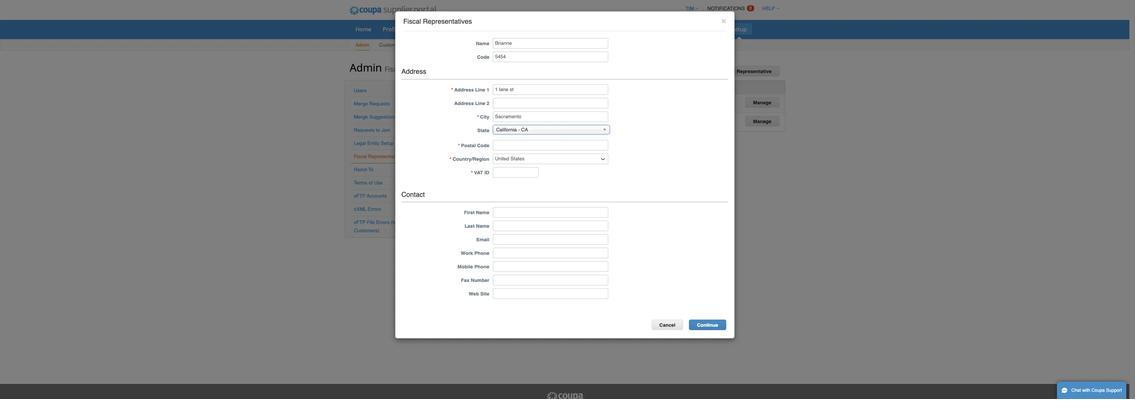 Task type: locate. For each thing, give the bounding box(es) containing it.
* for * vat id
[[471, 170, 473, 176]]

0 vertical spatial sftp
[[354, 193, 366, 199]]

1 sftp from the top
[[354, 193, 366, 199]]

service/time
[[441, 25, 475, 33]]

0 vertical spatial admin
[[355, 42, 369, 48]]

merge suggestions
[[354, 114, 396, 120]]

number
[[471, 278, 489, 284]]

2 name from the top
[[476, 210, 489, 216]]

address up address line 2
[[454, 87, 474, 93]]

0 vertical spatial phone
[[474, 251, 489, 257]]

postal
[[461, 143, 476, 148]]

states
[[489, 98, 503, 103], [489, 116, 503, 122]]

1 states from the top
[[489, 98, 503, 103]]

1 horizontal spatial id
[[558, 84, 563, 90]]

None text field
[[493, 84, 608, 95], [493, 111, 608, 122], [493, 167, 538, 178], [493, 84, 608, 95], [493, 111, 608, 122], [493, 167, 538, 178]]

0 vertical spatial coupa supplier portal image
[[344, 1, 441, 20]]

name for first name
[[476, 210, 489, 216]]

* postal code
[[458, 143, 489, 148]]

setup right customer
[[402, 42, 414, 48]]

catalogs
[[560, 25, 582, 33]]

0 vertical spatial errors
[[368, 207, 381, 212]]

1 horizontal spatial tax
[[616, 84, 624, 90]]

tax up 23432
[[548, 84, 556, 90]]

1 vertical spatial fiscal representatives
[[354, 154, 403, 160]]

Address Line 2 text field
[[493, 98, 608, 108]]

asn link
[[500, 23, 521, 35]]

2 sftp from the top
[[354, 220, 366, 225]]

1 line from the top
[[475, 87, 485, 93]]

setup down join
[[381, 141, 394, 146]]

suggestions
[[369, 114, 396, 120]]

merge for merge requests
[[354, 101, 368, 107]]

1 vertical spatial states
[[489, 116, 503, 122]]

1 vertical spatial coupa supplier portal image
[[546, 392, 584, 400]]

customers)
[[354, 228, 379, 234]]

1 vertical spatial representatives
[[404, 64, 455, 74]]

representatives
[[423, 17, 472, 25], [404, 64, 455, 74], [368, 154, 403, 160]]

sftp up cxml
[[354, 193, 366, 199]]

sftp up customers)
[[354, 220, 366, 225]]

mobile
[[457, 264, 473, 270]]

united
[[473, 98, 488, 103], [473, 116, 488, 122]]

address down customer setup link
[[401, 67, 426, 75]]

fiscal down legal
[[354, 154, 367, 160]]

1 vertical spatial setup
[[402, 42, 414, 48]]

united down 1 in the left top of the page
[[473, 98, 488, 103]]

admin for admin
[[355, 42, 369, 48]]

1 vertical spatial phone
[[474, 264, 489, 270]]

fiscal down customer setup link
[[385, 64, 402, 74]]

with
[[1082, 388, 1090, 394]]

1 vertical spatial requests
[[354, 127, 375, 133]]

performance
[[618, 25, 653, 33]]

country/region up 2
[[474, 84, 510, 90]]

Email text field
[[493, 235, 608, 245]]

Fax Number text field
[[493, 275, 608, 286]]

mobile phone
[[457, 264, 489, 270]]

country/region down the postal
[[453, 156, 489, 162]]

united up state on the top left
[[473, 116, 488, 122]]

2 vertical spatial name
[[476, 224, 489, 229]]

2
[[487, 101, 489, 106]]

requests to join
[[354, 127, 390, 133]]

sourcing link
[[659, 23, 692, 35]]

cancel button
[[651, 320, 683, 331]]

phone up number
[[474, 264, 489, 270]]

Last Name text field
[[493, 221, 608, 232]]

0 horizontal spatial coupa supplier portal image
[[344, 1, 441, 20]]

Mobile Phone text field
[[493, 262, 608, 272]]

phone for mobile phone
[[474, 264, 489, 270]]

code right the postal
[[477, 143, 489, 148]]

fiscal right profile on the left of the page
[[403, 17, 421, 25]]

0 vertical spatial merge
[[354, 101, 368, 107]]

2 horizontal spatial setup
[[732, 25, 747, 33]]

phone for work phone
[[474, 251, 489, 257]]

sftp accounts link
[[354, 193, 387, 199]]

profile
[[383, 25, 400, 33]]

1 vertical spatial name
[[476, 210, 489, 216]]

fiscal inside admin fiscal representatives
[[385, 64, 402, 74]]

merge requests link
[[354, 101, 390, 107]]

merge requests
[[354, 101, 390, 107]]

0 horizontal spatial id
[[484, 170, 489, 176]]

1 code from the top
[[477, 54, 489, 60]]

sftp file errors (to customers) link
[[354, 220, 397, 234]]

1 manage link from the top
[[745, 97, 779, 108]]

Work Phone text field
[[493, 248, 608, 259]]

associated
[[588, 84, 615, 90]]

manage link
[[745, 97, 779, 108], [745, 116, 779, 127]]

line
[[475, 87, 485, 93], [475, 101, 485, 106]]

requests left to
[[354, 127, 375, 133]]

united states down 1 in the left top of the page
[[473, 98, 503, 103]]

merge down users link
[[354, 101, 368, 107]]

merge
[[354, 101, 368, 107], [354, 114, 368, 120]]

Code text field
[[493, 52, 608, 62]]

vat
[[474, 170, 483, 176]]

2 phone from the top
[[474, 264, 489, 270]]

2 vertical spatial address
[[454, 101, 474, 106]]

state
[[477, 128, 489, 133]]

manage
[[753, 100, 771, 105], [753, 119, 771, 124]]

0 vertical spatial manage link
[[745, 97, 779, 108]]

sftp for sftp file errors (to customers)
[[354, 220, 366, 225]]

tax right associated
[[616, 84, 624, 90]]

0 vertical spatial united
[[473, 98, 488, 103]]

0 horizontal spatial setup
[[381, 141, 394, 146]]

1 horizontal spatial coupa supplier portal image
[[546, 392, 584, 400]]

1 vertical spatial code
[[477, 143, 489, 148]]

0 vertical spatial united states
[[473, 98, 503, 103]]

0 vertical spatial manage
[[753, 100, 771, 105]]

1 vertical spatial manage
[[753, 119, 771, 124]]

0 vertical spatial setup
[[732, 25, 747, 33]]

tax id
[[548, 84, 563, 90]]

line left 1 in the left top of the page
[[475, 87, 485, 93]]

customer
[[379, 42, 400, 48]]

None text field
[[493, 140, 608, 151]]

errors down accounts
[[368, 207, 381, 212]]

1 united from the top
[[473, 98, 488, 103]]

admin down the home on the top left of page
[[355, 42, 369, 48]]

country/region
[[474, 84, 510, 90], [453, 156, 489, 162]]

fax number
[[461, 278, 489, 284]]

0 vertical spatial requests
[[369, 101, 390, 107]]

1 vertical spatial admin
[[350, 60, 382, 75]]

admin inside admin link
[[355, 42, 369, 48]]

phone
[[474, 251, 489, 257], [474, 264, 489, 270]]

errors left (to
[[376, 220, 389, 225]]

to
[[368, 167, 374, 173]]

line left 2
[[475, 101, 485, 106]]

* for * country/region
[[450, 156, 451, 162]]

1 vertical spatial manage link
[[745, 116, 779, 127]]

admin for admin fiscal representatives
[[350, 60, 382, 75]]

address down * address line 1 at the top of page
[[454, 101, 474, 106]]

phone down email
[[474, 251, 489, 257]]

customer setup
[[379, 42, 414, 48]]

chat with coupa support button
[[1057, 382, 1126, 400]]

continue button
[[689, 320, 726, 331]]

setup
[[732, 25, 747, 33], [402, 42, 414, 48], [381, 141, 394, 146]]

0 vertical spatial line
[[475, 87, 485, 93]]

1 merge from the top
[[354, 101, 368, 107]]

united states up state on the top left
[[473, 116, 503, 122]]

web site
[[469, 292, 489, 297]]

fiscal representatives link
[[354, 154, 403, 160]]

terms of use
[[354, 180, 383, 186]]

name down 'sheets'
[[476, 41, 489, 46]]

coupa supplier portal image
[[344, 1, 441, 20], [546, 392, 584, 400]]

1 vertical spatial united states
[[473, 116, 503, 122]]

states down 1 in the left top of the page
[[489, 98, 503, 103]]

0 vertical spatial states
[[489, 98, 503, 103]]

1 horizontal spatial setup
[[402, 42, 414, 48]]

1 vertical spatial united
[[473, 116, 488, 122]]

entity
[[367, 141, 380, 146]]

address line 2
[[454, 101, 489, 106]]

orders
[[411, 25, 430, 33]]

users
[[354, 88, 367, 94]]

contact
[[401, 191, 425, 199]]

1 vertical spatial sftp
[[354, 220, 366, 225]]

merge down merge requests link
[[354, 114, 368, 120]]

2 united states from the top
[[473, 116, 503, 122]]

name right the first
[[476, 210, 489, 216]]

terms
[[354, 180, 367, 186]]

errors
[[368, 207, 381, 212], [376, 220, 389, 225]]

2 merge from the top
[[354, 114, 368, 120]]

city
[[480, 114, 489, 120]]

errors inside sftp file errors (to customers)
[[376, 220, 389, 225]]

web
[[469, 292, 479, 297]]

1 vertical spatial merge
[[354, 114, 368, 120]]

0 vertical spatial address
[[401, 67, 426, 75]]

admin down admin link
[[350, 60, 382, 75]]

home
[[355, 25, 371, 33]]

id right vat
[[484, 170, 489, 176]]

0 vertical spatial fiscal representatives
[[403, 17, 472, 25]]

states up california
[[489, 116, 503, 122]]

×
[[721, 16, 726, 25]]

work phone
[[461, 251, 489, 257]]

1 phone from the top
[[474, 251, 489, 257]]

registrations
[[625, 84, 657, 90]]

address for address
[[401, 67, 426, 75]]

0 vertical spatial code
[[477, 54, 489, 60]]

merge suggestions link
[[354, 114, 396, 120]]

sftp inside sftp file errors (to customers)
[[354, 220, 366, 225]]

name
[[476, 41, 489, 46], [476, 210, 489, 216], [476, 224, 489, 229]]

california - ca
[[496, 127, 528, 133]]

setup right × button
[[732, 25, 747, 33]]

requests up suggestions
[[369, 101, 390, 107]]

0 horizontal spatial tax
[[548, 84, 556, 90]]

name right last at the bottom
[[476, 224, 489, 229]]

id up 23432
[[558, 84, 563, 90]]

id
[[558, 84, 563, 90], [484, 170, 489, 176]]

sftp
[[354, 193, 366, 199], [354, 220, 366, 225]]

1 vertical spatial errors
[[376, 220, 389, 225]]

* for * address line 1
[[451, 87, 453, 93]]

code down 'sheets'
[[477, 54, 489, 60]]

join
[[381, 127, 390, 133]]

2 vertical spatial setup
[[381, 141, 394, 146]]

3 name from the top
[[476, 224, 489, 229]]

1 vertical spatial line
[[475, 101, 485, 106]]

0 vertical spatial name
[[476, 41, 489, 46]]



Task type: describe. For each thing, give the bounding box(es) containing it.
-
[[518, 127, 520, 133]]

site
[[480, 292, 489, 297]]

1 tax from the left
[[548, 84, 556, 90]]

ca
[[521, 127, 528, 133]]

add-ons
[[698, 25, 720, 33]]

use
[[374, 180, 383, 186]]

1 vertical spatial id
[[484, 170, 489, 176]]

california - ca link
[[493, 125, 610, 134]]

legal
[[354, 141, 366, 146]]

Name text field
[[493, 38, 608, 49]]

address for address line 2
[[454, 101, 474, 106]]

requests to join link
[[354, 127, 390, 133]]

business performance
[[594, 25, 653, 33]]

sftp accounts
[[354, 193, 387, 199]]

remit-to
[[354, 167, 374, 173]]

of
[[369, 180, 373, 186]]

1 united states from the top
[[473, 98, 503, 103]]

× button
[[721, 16, 726, 25]]

1 vertical spatial address
[[454, 87, 474, 93]]

0 vertical spatial country/region
[[474, 84, 510, 90]]

asn
[[505, 25, 516, 33]]

first name
[[464, 210, 489, 216]]

23432
[[548, 98, 562, 103]]

add fiscal representative
[[710, 69, 772, 74]]

merge for merge suggestions
[[354, 114, 368, 120]]

add-ons link
[[693, 23, 725, 35]]

cxml errors link
[[354, 207, 381, 212]]

to
[[376, 127, 380, 133]]

1 manage from the top
[[753, 100, 771, 105]]

2 manage from the top
[[753, 119, 771, 124]]

fiscal right add
[[721, 69, 735, 74]]

* for * postal code
[[458, 143, 460, 148]]

associated tax registrations
[[588, 84, 657, 90]]

terms of use link
[[354, 180, 383, 186]]

file
[[367, 220, 375, 225]]

name for last name
[[476, 224, 489, 229]]

cancel
[[659, 323, 675, 329]]

0 vertical spatial id
[[558, 84, 563, 90]]

email
[[476, 237, 489, 243]]

0 vertical spatial representatives
[[423, 17, 472, 25]]

invoices link
[[522, 23, 553, 35]]

* country/region
[[450, 156, 489, 162]]

1 vertical spatial country/region
[[453, 156, 489, 162]]

continue
[[697, 323, 718, 329]]

users link
[[354, 88, 367, 94]]

representatives inside admin fiscal representatives
[[404, 64, 455, 74]]

remit-
[[354, 167, 368, 173]]

2 code from the top
[[477, 143, 489, 148]]

* vat id
[[471, 170, 489, 176]]

add fiscal representative link
[[702, 66, 780, 77]]

add
[[710, 69, 720, 74]]

business performance link
[[589, 23, 658, 35]]

customer setup link
[[379, 41, 415, 51]]

legal entity setup link
[[354, 141, 394, 146]]

sftp file errors (to customers)
[[354, 220, 397, 234]]

Web Site text field
[[493, 289, 608, 300]]

ons
[[711, 25, 720, 33]]

profile link
[[378, 23, 405, 35]]

2 vertical spatial representatives
[[368, 154, 403, 160]]

sftp for sftp accounts
[[354, 193, 366, 199]]

2 tax from the left
[[616, 84, 624, 90]]

* address line 1
[[451, 87, 489, 93]]

First Name text field
[[493, 208, 608, 218]]

accounts
[[367, 193, 387, 199]]

2 line from the top
[[475, 101, 485, 106]]

2 united from the top
[[473, 116, 488, 122]]

last name
[[465, 224, 489, 229]]

2 manage link from the top
[[745, 116, 779, 127]]

legal entity setup
[[354, 141, 394, 146]]

1 name from the top
[[476, 41, 489, 46]]

california
[[496, 127, 517, 133]]

sourcing
[[664, 25, 687, 33]]

admin link
[[355, 41, 370, 51]]

support
[[1106, 388, 1122, 394]]

service/time sheets link
[[436, 23, 499, 35]]

remit-to link
[[354, 167, 374, 173]]

cxml
[[354, 207, 366, 212]]

last
[[465, 224, 475, 229]]

setup link
[[727, 23, 752, 35]]

catalogs link
[[555, 23, 587, 35]]

cxml errors
[[354, 207, 381, 212]]

work
[[461, 251, 473, 257]]

1
[[487, 87, 489, 93]]

2 states from the top
[[489, 116, 503, 122]]

first
[[464, 210, 475, 216]]

(to
[[391, 220, 397, 225]]

service/time sheets
[[441, 25, 494, 33]]

representative
[[737, 69, 772, 74]]

sheets
[[476, 25, 494, 33]]

add-
[[698, 25, 711, 33]]

chat with coupa support
[[1071, 388, 1122, 394]]

* for * city
[[477, 114, 479, 120]]

business
[[594, 25, 617, 33]]

invoices
[[527, 25, 549, 33]]



